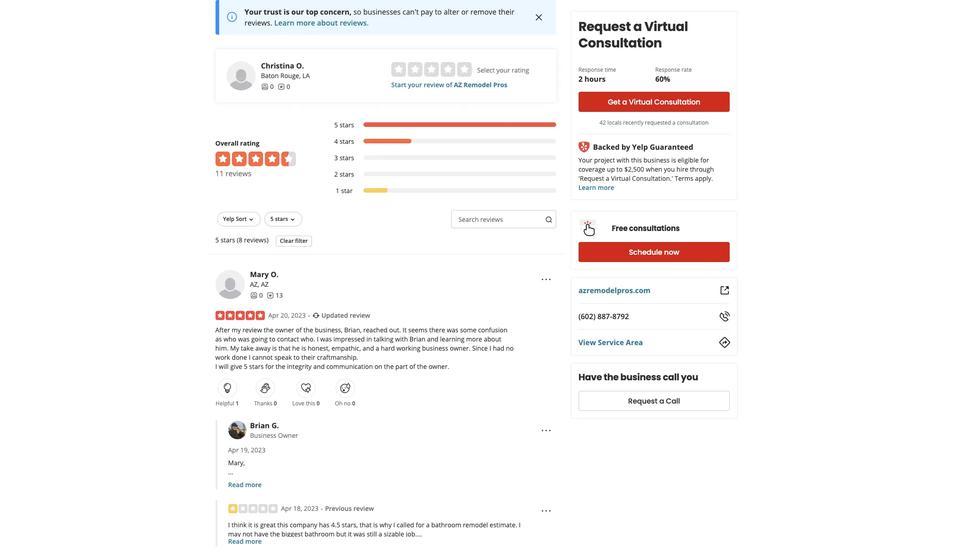 Task type: describe. For each thing, give the bounding box(es) containing it.
the up who. on the bottom left
[[304, 326, 313, 335]]

review down normal
[[354, 505, 374, 513]]

menu image for apr 18, 2023
[[541, 506, 552, 517]]

stars for filter reviews by 2 stars rating element
[[340, 170, 354, 179]]

2023 for apr 18, 2023
[[304, 505, 319, 513]]

5 left (8
[[215, 236, 219, 245]]

brian inside after my review the owner of the business, brian, reached out. it seems there was some confusion as who was going to contact who. i was impressed in talking with brian and learning more about him. my take away is that he is honest, empathic, and a hard working business owner. since i had no work done i cannot speak to their craftmanship. i will give 5 stars for the integrity and communication on the part of the owner.
[[410, 335, 426, 344]]

learn inside info alert
[[274, 18, 295, 28]]

more right the belief
[[245, 481, 262, 490]]

should
[[429, 548, 450, 557]]

more inside your project with this business is eligible for coverage up to $2,500 when you hire through 'request a virtual consultation.' terms apply. learn more
[[598, 183, 615, 192]]

consultation.'
[[633, 174, 674, 183]]

it inside after my review the owner of the business, brian, reached out. it seems there was some confusion as who was going to contact who. i was impressed in talking with brian and learning more about him. my take away is that he is honest, empathic, and a hard working business owner. since i had no work done i cannot speak to their craftmanship. i will give 5 stars for the integrity and communication on the part of the owner.
[[403, 326, 407, 335]]

have down the 'detailed'
[[228, 505, 243, 513]]

i think it is great this company has 4.5 stars, that is why i called for a bathroom remodel estimate. i may not have the biggest bathroom but it was still a sizable job.
[[228, 521, 521, 539]]

think
[[232, 521, 247, 530]]

was inside i think it is great this company has 4.5 stars, that is why i called for a bathroom remodel estimate. i may not have the biggest bathroom but it was still a sizable job.
[[354, 530, 365, 539]]

filter reviews by 5 stars rating element
[[325, 121, 557, 130]]

the inside ty for allowing me an opportunity to discuss your dissatisfaction over the phone just now.  it was our genuine belief that we were waiting to hear back from you, regarding material choices, so we could then present a detailed and accurate quote.  this is our normal mo.  we do care.  someone will have been very fortunate to have earned your business.  best, - brian georges
[[436, 477, 446, 486]]

from
[[349, 486, 363, 495]]

an
[[285, 477, 292, 486]]

business inside izzy came out for the estimate over a month ago and i never heard back....from anyone.... thus my one star. i could have followed up however a professional business should really have some check
[[401, 548, 428, 557]]

i down work
[[215, 362, 217, 371]]

2 inside response time 2 hours
[[579, 74, 583, 84]]

genuine
[[528, 477, 552, 486]]

mary o. link
[[250, 270, 279, 280]]

filter reviews by 2 stars rating element
[[325, 170, 557, 179]]

0 right 16 friends v2 image
[[270, 82, 274, 91]]

reviews for search reviews
[[481, 215, 503, 224]]

view service area
[[579, 338, 644, 348]]

(1 reaction) element
[[236, 400, 239, 408]]

is up still
[[373, 521, 378, 530]]

do
[[396, 495, 406, 504]]

we
[[385, 495, 394, 504]]

called
[[397, 521, 414, 530]]

learning
[[440, 335, 465, 344]]

hear
[[318, 486, 331, 495]]

month
[[340, 539, 360, 548]]

24 phone v2 image
[[719, 311, 730, 322]]

star
[[341, 187, 353, 195]]

0 horizontal spatial it
[[248, 521, 252, 530]]

impressed
[[334, 335, 365, 344]]

24 external link v2 image
[[719, 285, 730, 296]]

their inside so businesses can't pay to alter or remove their reviews.
[[499, 7, 515, 17]]

part
[[396, 362, 408, 371]]

some inside izzy came out for the estimate over a month ago and i never heard back....from anyone.... thus my one star. i could have followed up however a professional business should really have some check
[[485, 548, 502, 557]]

was down business,
[[320, 335, 332, 344]]

to right the going on the bottom
[[269, 335, 276, 344]]

that inside after my review the owner of the business, brian, reached out. it seems there was some confusion as who was going to contact who. i was impressed in talking with brian and learning more about him. my take away is that he is honest, empathic, and a hard working business owner. since i had no work done i cannot speak to their craftmanship. i will give 5 stars for the integrity and communication on the part of the owner.
[[279, 344, 291, 353]]

and inside izzy came out for the estimate over a month ago and i never heard back....from anyone.... thus my one star. i could have followed up however a professional business should really have some check
[[374, 539, 385, 548]]

mary
[[250, 270, 269, 280]]

reviews element for christina
[[278, 82, 290, 92]]

more inside after my review the owner of the business, brian, reached out. it seems there was some confusion as who was going to contact who. i was impressed in talking with brian and learning more about him. my take away is that he is honest, empathic, and a hard working business owner. since i had no work done i cannot speak to their craftmanship. i will give 5 stars for the integrity and communication on the part of the owner.
[[466, 335, 482, 344]]

helpful
[[216, 400, 234, 408]]

have the business call you
[[579, 371, 699, 384]]

thus
[[496, 539, 509, 548]]

have left the 'been'
[[468, 495, 482, 504]]

i left 'never'
[[387, 539, 389, 548]]

cannot
[[252, 353, 273, 362]]

oh no 0
[[335, 400, 355, 408]]

was inside ty for allowing me an opportunity to discuss your dissatisfaction over the phone just now.  it was our genuine belief that we were waiting to hear back from you, regarding material choices, so we could then present a detailed and accurate quote.  this is our normal mo.  we do care.  someone will have been very fortunate to have earned your business.  best, - brian georges
[[503, 477, 515, 486]]

over inside izzy came out for the estimate over a month ago and i never heard back....from anyone.... thus my one star. i could have followed up however a professional business should really have some check
[[320, 539, 333, 548]]

up inside your project with this business is eligible for coverage up to $2,500 when you hire through 'request a virtual consultation.' terms apply. learn more
[[608, 165, 615, 174]]

belief
[[228, 486, 245, 495]]

1 horizontal spatial az
[[454, 81, 462, 89]]

previous review
[[325, 505, 374, 513]]

will inside after my review the owner of the business, brian, reached out. it seems there was some confusion as who was going to contact who. i was impressed in talking with brian and learning more about him. my take away is that he is honest, empathic, and a hard working business owner. since i had no work done i cannot speak to their craftmanship. i will give 5 stars for the integrity and communication on the part of the owner.
[[219, 362, 229, 371]]

have down 'anyone....'
[[469, 548, 483, 557]]

the up the going on the bottom
[[264, 326, 274, 335]]

learn more about reviews.
[[274, 18, 369, 28]]

to down opportunity
[[310, 486, 316, 495]]

you inside your project with this business is eligible for coverage up to $2,500 when you hire through 'request a virtual consultation.' terms apply. learn more
[[665, 165, 676, 174]]

the down speak
[[276, 362, 286, 371]]

christina o. link
[[261, 61, 304, 71]]

alter
[[444, 7, 460, 17]]

i right estimate.
[[519, 521, 521, 530]]

(602)
[[579, 312, 596, 322]]

business inside after my review the owner of the business, brian, reached out. it seems there was some confusion as who was going to contact who. i was impressed in talking with brian and learning more about him. my take away is that he is honest, empathic, and a hard working business owner. since i had no work done i cannot speak to their craftmanship. i will give 5 stars for the integrity and communication on the part of the owner.
[[422, 344, 448, 353]]

that inside ty for allowing me an opportunity to discuss your dissatisfaction over the phone just now.  it was our genuine belief that we were waiting to hear back from you, regarding material choices, so we could then present a detailed and accurate quote.  this is our normal mo.  we do care.  someone will have been very fortunate to have earned your business.  best, - brian georges
[[246, 486, 258, 495]]

2023 for apr 19, 2023
[[251, 446, 266, 455]]

oh
[[335, 400, 343, 408]]

terms
[[675, 174, 694, 183]]

yelp inside yelp sort dropdown button
[[223, 215, 235, 223]]

for inside after my review the owner of the business, brian, reached out. it seems there was some confusion as who was going to contact who. i was impressed in talking with brian and learning more about him. my take away is that he is honest, empathic, and a hard working business owner. since i had no work done i cannot speak to their craftmanship. i will give 5 stars for the integrity and communication on the part of the owner.
[[265, 362, 274, 371]]

i left had
[[490, 344, 492, 353]]

42 locals recently requested a consultation
[[600, 119, 709, 127]]

reviews. inside so businesses can't pay to alter or remove their reviews.
[[245, 18, 273, 28]]

clear
[[280, 237, 294, 245]]

schedule now
[[629, 247, 680, 257]]

i up the honest,
[[317, 335, 319, 344]]

(602) 887-8792
[[579, 312, 630, 322]]

very
[[500, 495, 513, 504]]

-
[[328, 505, 330, 513]]

more inside info alert
[[297, 18, 315, 28]]

company
[[290, 521, 317, 530]]

normal
[[347, 495, 369, 504]]

a inside after my review the owner of the business, brian, reached out. it seems there was some confusion as who was going to contact who. i was impressed in talking with brian and learning more about him. my take away is that he is honest, empathic, and a hard working business owner. since i had no work done i cannot speak to their craftmanship. i will give 5 stars for the integrity and communication on the part of the owner.
[[376, 344, 379, 353]]

1 horizontal spatial yelp
[[633, 142, 649, 152]]

stars for 5 stars dropdown button
[[275, 215, 288, 223]]

helpful 1
[[216, 400, 239, 408]]

the inside izzy came out for the estimate over a month ago and i never heard back....from anyone.... thus my one star. i could have followed up however a professional business should really have some check
[[281, 539, 290, 548]]

your down accurate
[[267, 505, 281, 513]]

1 horizontal spatial 1
[[336, 187, 340, 195]]

request a call button
[[579, 391, 730, 411]]

your trust is our top concern,
[[245, 7, 352, 17]]

some inside after my review the owner of the business, brian, reached out. it seems there was some confusion as who was going to contact who. i was impressed in talking with brian and learning more about him. my take away is that he is honest, empathic, and a hard working business owner. since i had no work done i cannot speak to their craftmanship. i will give 5 stars for the integrity and communication on the part of the owner.
[[460, 326, 477, 335]]

love this 0
[[293, 400, 320, 408]]

(0 reactions) element for oh no 0
[[352, 400, 355, 408]]

i left think
[[228, 521, 230, 530]]

g.
[[272, 421, 279, 431]]

to right fortunate
[[544, 495, 550, 504]]

love
[[293, 400, 305, 408]]

virtual inside your project with this business is eligible for coverage up to $2,500 when you hire through 'request a virtual consultation.' terms apply. learn more
[[612, 174, 631, 183]]

opportunity
[[294, 477, 329, 486]]

2 stars
[[334, 170, 354, 179]]

was up take
[[238, 335, 250, 344]]

this inside your project with this business is eligible for coverage up to $2,500 when you hire through 'request a virtual consultation.' terms apply. learn more
[[632, 156, 643, 164]]

phone
[[448, 477, 467, 486]]

is right away
[[272, 344, 277, 353]]

apr 20, 2023
[[268, 311, 306, 320]]

to inside so businesses can't pay to alter or remove their reviews.
[[435, 7, 442, 17]]

remodel
[[463, 521, 488, 530]]

friends element for christina o.
[[261, 82, 274, 92]]

stars for filter reviews by 5 stars rating element
[[340, 121, 354, 129]]

16 review v2 image for christina
[[278, 83, 285, 91]]

accurate
[[267, 495, 293, 504]]

empathic,
[[332, 344, 361, 353]]

thanks
[[254, 400, 273, 408]]

came
[[241, 539, 257, 548]]

were
[[270, 486, 285, 495]]

more up star.
[[245, 537, 262, 546]]

5 star rating image
[[215, 311, 265, 320]]

on
[[375, 362, 383, 371]]

your right start
[[408, 81, 422, 89]]

but
[[336, 530, 347, 539]]

locals
[[608, 119, 622, 127]]

consultation for get a virtual consultation
[[655, 97, 701, 107]]

no inside after my review the owner of the business, brian, reached out. it seems there was some confusion as who was going to contact who. i was impressed in talking with brian and learning more about him. my take away is that he is honest, empathic, and a hard working business owner. since i had no work done i cannot speak to their craftmanship. i will give 5 stars for the integrity and communication on the part of the owner.
[[506, 344, 514, 353]]

menu image for brian g.
[[541, 425, 552, 436]]

1 horizontal spatial our
[[335, 495, 346, 504]]

select your rating
[[477, 66, 529, 75]]

business.
[[282, 505, 310, 513]]

0 vertical spatial of
[[446, 81, 452, 89]]

he
[[292, 344, 300, 353]]

1 vertical spatial you
[[682, 371, 699, 384]]

1 vertical spatial this
[[306, 400, 315, 408]]

have down biggest
[[278, 548, 292, 557]]

filter
[[295, 237, 308, 245]]

has
[[319, 521, 330, 530]]

info alert
[[215, 0, 557, 35]]

remodel
[[464, 81, 492, 89]]

review down rating element
[[424, 81, 445, 89]]

could inside izzy came out for the estimate over a month ago and i never heard back....from anyone.... thus my one star. i could have followed up however a professional business should really have some check
[[260, 548, 276, 557]]

(no rating) image
[[392, 62, 472, 77]]

present
[[514, 486, 536, 495]]

business up "request a call" button
[[621, 371, 662, 384]]

apr for apr 20, 2023
[[268, 311, 279, 320]]

photo of christina o. image
[[226, 61, 256, 91]]

rouge,
[[281, 71, 301, 80]]

schedule
[[629, 247, 663, 257]]

then
[[498, 486, 512, 495]]

done
[[232, 353, 247, 362]]

consultation for request a virtual consultation
[[579, 34, 663, 52]]

request for request a call
[[629, 396, 658, 406]]

apr for apr 18, 2023
[[281, 505, 292, 513]]

response time 2 hours
[[579, 66, 617, 84]]

1 we from the left
[[260, 486, 269, 495]]

the right on
[[384, 362, 394, 371]]

the right the have
[[604, 371, 619, 384]]

0 right love in the left of the page
[[317, 400, 320, 408]]

is right he
[[302, 344, 306, 353]]

2 we from the left
[[470, 486, 478, 495]]

now
[[665, 247, 680, 257]]

5 stars for 5 stars dropdown button
[[271, 215, 288, 223]]

0 horizontal spatial rating
[[240, 139, 260, 148]]

seems
[[409, 326, 428, 335]]

i right star.
[[256, 548, 258, 557]]

in
[[367, 335, 372, 344]]

60%
[[656, 74, 671, 84]]

and down there
[[427, 335, 439, 344]]

brian,
[[344, 326, 362, 335]]

with inside your project with this business is eligible for coverage up to $2,500 when you hire through 'request a virtual consultation.' terms apply. learn more
[[617, 156, 630, 164]]

1 horizontal spatial rating
[[512, 66, 529, 75]]

the inside i think it is great this company has 4.5 stars, that is why i called for a bathroom remodel estimate. i may not have the biggest bathroom but it was still a sizable job.
[[270, 530, 280, 539]]

close image
[[534, 12, 545, 23]]

5 up 4 on the top left of page
[[334, 121, 338, 129]]

georges inside ty for allowing me an opportunity to discuss your dissatisfaction over the phone just now.  it was our genuine belief that we were waiting to hear back from you, regarding material choices, so we could then present a detailed and accurate quote.  this is our normal mo.  we do care.  someone will have been very fortunate to have earned your business.  best, - brian georges
[[349, 505, 374, 513]]

1 vertical spatial 2
[[334, 170, 338, 179]]

filter reviews by 4 stars rating element
[[325, 137, 557, 146]]

get a virtual consultation
[[608, 97, 701, 107]]

azremodelpros.com
[[579, 286, 651, 296]]

16 chevron down v2 image for sort
[[248, 216, 255, 224]]

and down in
[[363, 344, 374, 353]]

search reviews
[[459, 215, 503, 224]]

rating element
[[392, 62, 472, 77]]

give
[[230, 362, 242, 371]]

friends element for mary o.
[[250, 291, 263, 300]]

0 horizontal spatial georges
[[246, 541, 271, 550]]

start your review of az remodel pros
[[392, 81, 508, 89]]

review up brian,
[[350, 311, 370, 320]]

read more for apr 18, 2023
[[228, 537, 262, 546]]

speak
[[275, 353, 292, 362]]

fortunate
[[514, 495, 543, 504]]

contact
[[277, 335, 299, 344]]

so businesses can't pay to alter or remove their reviews.
[[245, 7, 515, 28]]

overall rating
[[215, 139, 260, 148]]

however
[[330, 548, 356, 557]]



Task type: vqa. For each thing, say whether or not it's contained in the screenshot.
'2023' corresponding to Apr 18, 2023
yes



Task type: locate. For each thing, give the bounding box(es) containing it.
reviews right "search"
[[481, 215, 503, 224]]

is inside your project with this business is eligible for coverage up to $2,500 when you hire through 'request a virtual consultation.' terms apply. learn more
[[672, 156, 677, 164]]

2 vertical spatial our
[[335, 495, 346, 504]]

0 horizontal spatial about
[[317, 18, 338, 28]]

read for brian g.
[[228, 481, 244, 490]]

1 horizontal spatial 16 chevron down v2 image
[[289, 216, 296, 224]]

0 vertical spatial consultation
[[579, 34, 663, 52]]

2 16 chevron down v2 image from the left
[[289, 216, 296, 224]]

call
[[663, 371, 680, 384]]

0 right 'oh'
[[352, 400, 355, 408]]

read more button
[[228, 481, 262, 490], [228, 537, 262, 547]]

search
[[459, 215, 479, 224]]

2 reviews. from the left
[[340, 18, 369, 28]]

consultation inside button
[[655, 97, 701, 107]]

16 friends v2 image
[[261, 83, 268, 91]]

read up the 'detailed'
[[228, 481, 244, 490]]

can't
[[403, 7, 419, 17]]

that inside i think it is great this company has 4.5 stars, that is why i called for a bathroom remodel estimate. i may not have the biggest bathroom but it was still a sizable job.
[[360, 521, 372, 530]]

2 vertical spatial this
[[277, 521, 288, 530]]

11
[[215, 169, 224, 179]]

rating up 4.5 star rating image
[[240, 139, 260, 148]]

the right the part
[[417, 362, 427, 371]]

o. inside mary o. az, az
[[271, 270, 279, 280]]

as
[[215, 335, 222, 344]]

2 menu image from the top
[[541, 506, 552, 517]]

business,
[[315, 326, 343, 335]]

0 vertical spatial rating
[[512, 66, 529, 75]]

response
[[579, 66, 604, 74], [656, 66, 681, 74]]

az down mary o. link at left
[[261, 280, 269, 289]]

1 star
[[336, 187, 353, 195]]

5 stars inside dropdown button
[[271, 215, 288, 223]]

could inside ty for allowing me an opportunity to discuss your dissatisfaction over the phone just now.  it was our genuine belief that we were waiting to hear back from you, regarding material choices, so we could then present a detailed and accurate quote.  this is our normal mo.  we do care.  someone will have been very fortunate to have earned your business.  best, - brian georges
[[480, 486, 496, 495]]

0 horizontal spatial over
[[320, 539, 333, 548]]

apr down accurate
[[281, 505, 292, 513]]

0 vertical spatial learn
[[274, 18, 295, 28]]

0 vertical spatial some
[[460, 326, 477, 335]]

virtual for get a virtual consultation
[[629, 97, 653, 107]]

after my review the owner of the business, brian, reached out. it seems there was some confusion as who was going to contact who. i was impressed in talking with brian and learning more about him. my take away is that he is honest, empathic, and a hard working business owner. since i had no work done i cannot speak to their craftmanship. i will give 5 stars for the integrity and communication on the part of the owner.
[[215, 326, 514, 371]]

0 vertical spatial up
[[608, 165, 615, 174]]

your inside your project with this business is eligible for coverage up to $2,500 when you hire through 'request a virtual consultation.' terms apply. learn more
[[579, 156, 593, 164]]

some
[[460, 326, 477, 335], [485, 548, 502, 557]]

who.
[[301, 335, 315, 344]]

2023
[[291, 311, 306, 320], [251, 446, 266, 455], [304, 505, 319, 513]]

filter reviews by 1 star rating element
[[325, 187, 557, 196]]

1 horizontal spatial this
[[306, 400, 315, 408]]

0 vertical spatial owner.
[[450, 344, 471, 353]]

0 vertical spatial this
[[632, 156, 643, 164]]

business inside your project with this business is eligible for coverage up to $2,500 when you hire through 'request a virtual consultation.' terms apply. learn more
[[644, 156, 670, 164]]

0 vertical spatial your
[[245, 7, 262, 17]]

5 stars button
[[265, 212, 302, 227]]

earned
[[244, 505, 265, 513]]

2 down 3
[[334, 170, 338, 179]]

0 horizontal spatial reviews
[[226, 169, 252, 179]]

1 horizontal spatial (0 reactions) element
[[317, 400, 320, 408]]

1 horizontal spatial your
[[579, 156, 593, 164]]

estimate
[[292, 539, 318, 548]]

1 horizontal spatial we
[[470, 486, 478, 495]]

brian inside ty for allowing me an opportunity to discuss your dissatisfaction over the phone just now.  it was our genuine belief that we were waiting to hear back from you, regarding material choices, so we could then present a detailed and accurate quote.  this is our normal mo.  we do care.  someone will have been very fortunate to have earned your business.  best, - brian georges
[[332, 505, 348, 513]]

work
[[215, 353, 230, 362]]

1 horizontal spatial o.
[[296, 61, 304, 71]]

1 horizontal spatial my
[[511, 539, 520, 548]]

brian down may
[[228, 541, 244, 550]]

a inside your project with this business is eligible for coverage up to $2,500 when you hire through 'request a virtual consultation.' terms apply. learn more
[[606, 174, 610, 183]]

was up learning
[[447, 326, 459, 335]]

over inside ty for allowing me an opportunity to discuss your dissatisfaction over the phone just now.  it was our genuine belief that we were waiting to hear back from you, regarding material choices, so we could then present a detailed and accurate quote.  this is our normal mo.  we do care.  someone will have been very fortunate to have earned your business.  best, - brian georges
[[421, 477, 435, 486]]

4.5 star rating image
[[215, 152, 296, 166]]

talking
[[374, 335, 394, 344]]

virtual inside button
[[629, 97, 653, 107]]

(0 reactions) element
[[274, 400, 277, 408], [317, 400, 320, 408], [352, 400, 355, 408]]

16 review v2 image for mary
[[267, 292, 274, 299]]

0 vertical spatial our
[[292, 7, 304, 17]]

no right had
[[506, 344, 514, 353]]

20,
[[281, 311, 290, 320]]

2 (0 reactions) element from the left
[[317, 400, 320, 408]]

3
[[334, 154, 338, 162]]

response inside response time 2 hours
[[579, 66, 604, 74]]

4 stars
[[334, 137, 354, 146]]

reviews element down rouge, at top left
[[278, 82, 290, 92]]

2 vertical spatial apr
[[281, 505, 292, 513]]

0 vertical spatial my
[[232, 326, 241, 335]]

that
[[279, 344, 291, 353], [246, 486, 258, 495], [360, 521, 372, 530]]

we down just
[[470, 486, 478, 495]]

reviews element
[[278, 82, 290, 92], [267, 291, 283, 300]]

1 vertical spatial 1
[[236, 400, 239, 408]]

1 horizontal spatial so
[[461, 486, 468, 495]]

we
[[260, 486, 269, 495], [470, 486, 478, 495]]

1 horizontal spatial it
[[497, 477, 501, 486]]

1 horizontal spatial reviews
[[481, 215, 503, 224]]

is up -
[[329, 495, 334, 504]]

0 vertical spatial so
[[354, 7, 362, 17]]

ty
[[228, 477, 235, 486]]

0 vertical spatial could
[[480, 486, 496, 495]]

1 vertical spatial apr
[[228, 446, 239, 455]]

42
[[600, 119, 606, 127]]

your for your project with this business is eligible for coverage up to $2,500 when you hire through 'request a virtual consultation.' terms apply. learn more
[[579, 156, 593, 164]]

0 right 16 friends v2 icon
[[259, 291, 263, 300]]

my inside izzy came out for the estimate over a month ago and i never heard back....from anyone.... thus my one star. i could have followed up however a professional business should really have some check
[[511, 539, 520, 548]]

1 horizontal spatial learn
[[579, 183, 597, 192]]

16 update v2 image
[[313, 312, 320, 319]]

0 horizontal spatial you
[[665, 165, 676, 174]]

brian inside brian g. business owner
[[250, 421, 270, 431]]

stars,
[[342, 521, 358, 530]]

stars inside dropdown button
[[275, 215, 288, 223]]

1 vertical spatial that
[[246, 486, 258, 495]]

16 chevron down v2 image inside yelp sort dropdown button
[[248, 216, 255, 224]]

887-
[[598, 312, 613, 322]]

consultation
[[579, 34, 663, 52], [655, 97, 701, 107]]

5 stars up 4 stars
[[334, 121, 354, 129]]

1 horizontal spatial could
[[480, 486, 496, 495]]

rating
[[512, 66, 529, 75], [240, 139, 260, 148]]

1 horizontal spatial of
[[410, 362, 416, 371]]

yelp right by
[[633, 142, 649, 152]]

reviews element for mary
[[267, 291, 283, 300]]

reviews for 11 reviews
[[226, 169, 252, 179]]

thanks 0
[[254, 400, 277, 408]]

(0 reactions) element for thanks 0
[[274, 400, 277, 408]]

0 vertical spatial read more button
[[228, 481, 262, 490]]

hard
[[381, 344, 395, 353]]

1 read more button from the top
[[228, 481, 262, 490]]

for inside izzy came out for the estimate over a month ago and i never heard back....from anyone.... thus my one star. i could have followed up however a professional business should really have some check
[[270, 539, 279, 548]]

8792
[[613, 312, 630, 322]]

someone
[[426, 495, 454, 504]]

for inside i think it is great this company has 4.5 stars, that is why i called for a bathroom remodel estimate. i may not have the biggest bathroom but it was still a sizable job.
[[416, 521, 425, 530]]

about down concern,
[[317, 18, 338, 28]]

have
[[579, 371, 603, 384]]

16 chevron down v2 image for stars
[[289, 216, 296, 224]]

0 vertical spatial that
[[279, 344, 291, 353]]

2 left hours
[[579, 74, 583, 84]]

to up back in the bottom left of the page
[[331, 477, 337, 486]]

0 horizontal spatial your
[[245, 7, 262, 17]]

11 reviews
[[215, 169, 252, 179]]

this inside i think it is great this company has 4.5 stars, that is why i called for a bathroom remodel estimate. i may not have the biggest bathroom but it was still a sizable job.
[[277, 521, 288, 530]]

eligible
[[678, 156, 699, 164]]

their up integrity
[[301, 353, 315, 362]]

have up out
[[254, 530, 269, 539]]

to inside your project with this business is eligible for coverage up to $2,500 when you hire through 'request a virtual consultation.' terms apply. learn more
[[617, 165, 623, 174]]

0 vertical spatial read more
[[228, 481, 262, 490]]

remove
[[471, 7, 497, 17]]

1 vertical spatial no
[[344, 400, 351, 408]]

response for 60%
[[656, 66, 681, 74]]

0
[[270, 82, 274, 91], [287, 82, 290, 91], [259, 291, 263, 300], [274, 400, 277, 408], [317, 400, 320, 408], [352, 400, 355, 408]]

izzy
[[228, 539, 239, 548]]

o.
[[296, 61, 304, 71], [271, 270, 279, 280]]

of
[[446, 81, 452, 89], [296, 326, 302, 335], [410, 362, 416, 371]]

0 vertical spatial their
[[499, 7, 515, 17]]

0 vertical spatial az
[[454, 81, 462, 89]]

stars for "filter reviews by 3 stars rating" element
[[340, 154, 354, 162]]

5 inside after my review the owner of the business, brian, reached out. it seems there was some confusion as who was going to contact who. i was impressed in talking with brian and learning more about him. my take away is that he is honest, empathic, and a hard working business owner. since i had no work done i cannot speak to their craftmanship. i will give 5 stars for the integrity and communication on the part of the owner.
[[244, 362, 248, 371]]

to down he
[[294, 353, 300, 362]]

1 vertical spatial with
[[395, 335, 408, 344]]

1 vertical spatial az
[[261, 280, 269, 289]]

0 inside reviews element
[[287, 82, 290, 91]]

reached
[[364, 326, 388, 335]]

16 review v2 image
[[278, 83, 285, 91], [267, 292, 274, 299]]

reviews element down mary o. az, az
[[267, 291, 283, 300]]

so inside so businesses can't pay to alter or remove their reviews.
[[354, 7, 362, 17]]

request inside button
[[629, 396, 658, 406]]

friends element down baton
[[261, 82, 274, 92]]

(0 reactions) element right 'oh'
[[352, 400, 355, 408]]

1 vertical spatial our
[[516, 477, 527, 486]]

16 friends v2 image
[[250, 292, 257, 299]]

request inside request a virtual consultation
[[579, 18, 631, 36]]

friends element
[[261, 82, 274, 92], [250, 291, 263, 300]]

stars for filter reviews by 4 stars rating element
[[340, 137, 354, 146]]

your inside info alert
[[245, 7, 262, 17]]

1 vertical spatial read more
[[228, 537, 262, 546]]

your up pros
[[497, 66, 510, 75]]

o. up la
[[296, 61, 304, 71]]

and down the honest,
[[313, 362, 325, 371]]

1 vertical spatial reviews
[[481, 215, 503, 224]]

my
[[230, 344, 239, 353]]

stars up the clear
[[275, 215, 288, 223]]

1 star rating image
[[228, 505, 278, 514]]

apply.
[[696, 174, 714, 183]]

this up biggest
[[277, 521, 288, 530]]

1 16 chevron down v2 image from the left
[[248, 216, 255, 224]]

0 vertical spatial virtual
[[645, 18, 689, 36]]

of up who. on the bottom left
[[296, 326, 302, 335]]

2 vertical spatial of
[[410, 362, 416, 371]]

a inside request a virtual consultation
[[634, 18, 643, 36]]

1 vertical spatial read
[[228, 537, 244, 546]]

brian down seems
[[410, 335, 426, 344]]

1 reviews. from the left
[[245, 18, 273, 28]]

business down heard
[[401, 548, 428, 557]]

will inside ty for allowing me an opportunity to discuss your dissatisfaction over the phone just now.  it was our genuine belief that we were waiting to hear back from you, regarding material choices, so we could then present a detailed and accurate quote.  this is our normal mo.  we do care.  someone will have been very fortunate to have earned your business.  best, - brian georges
[[456, 495, 466, 504]]

through
[[691, 165, 715, 174]]

yelp sort button
[[217, 212, 261, 227]]

2 read from the top
[[228, 537, 244, 546]]

who
[[224, 335, 236, 344]]

stars right 4 on the top left of page
[[340, 137, 354, 146]]

1 horizontal spatial 2
[[579, 74, 583, 84]]

is inside info alert
[[284, 7, 290, 17]]

  text field
[[451, 210, 557, 229]]

None radio
[[408, 62, 423, 77], [441, 62, 455, 77], [408, 62, 423, 77], [441, 62, 455, 77]]

0 vertical spatial 5 stars
[[334, 121, 354, 129]]

2023 right "19,"
[[251, 446, 266, 455]]

going
[[251, 335, 268, 344]]

stars inside after my review the owner of the business, brian, reached out. it seems there was some confusion as who was going to contact who. i was impressed in talking with brian and learning more about him. my take away is that he is honest, empathic, and a hard working business owner. since i had no work done i cannot speak to their craftmanship. i will give 5 stars for the integrity and communication on the part of the owner.
[[249, 362, 264, 371]]

0 horizontal spatial reviews.
[[245, 18, 273, 28]]

search image
[[546, 216, 553, 223]]

photo of mary o. image
[[215, 270, 245, 299]]

for inside ty for allowing me an opportunity to discuss your dissatisfaction over the phone just now.  it was our genuine belief that we were waiting to hear back from you, regarding material choices, so we could then present a detailed and accurate quote.  this is our normal mo.  we do care.  someone will have been very fortunate to have earned your business.  best, - brian georges
[[237, 477, 245, 486]]

16 chevron down v2 image
[[248, 216, 255, 224], [289, 216, 296, 224]]

consultation up time
[[579, 34, 663, 52]]

16 chevron down v2 image inside 5 stars dropdown button
[[289, 216, 296, 224]]

read more for brian g.
[[228, 481, 262, 490]]

our left top
[[292, 7, 304, 17]]

None radio
[[392, 62, 406, 77], [424, 62, 439, 77], [457, 62, 472, 77], [392, 62, 406, 77], [424, 62, 439, 77], [457, 62, 472, 77]]

0 horizontal spatial az
[[261, 280, 269, 289]]

5 stars for filter reviews by 5 stars rating element
[[334, 121, 354, 129]]

i
[[317, 335, 319, 344], [490, 344, 492, 353], [249, 353, 251, 362], [215, 362, 217, 371], [228, 521, 230, 530], [394, 521, 395, 530], [519, 521, 521, 530], [387, 539, 389, 548], [256, 548, 258, 557]]

for right out
[[270, 539, 279, 548]]

that up still
[[360, 521, 372, 530]]

more
[[297, 18, 315, 28], [598, 183, 615, 192], [466, 335, 482, 344], [245, 481, 262, 490], [245, 537, 262, 546]]

great
[[260, 521, 276, 530]]

0 horizontal spatial of
[[296, 326, 302, 335]]

reviews element containing 0
[[278, 82, 290, 92]]

azremodelpros.com link
[[579, 286, 651, 296]]

to left $2,500
[[617, 165, 623, 174]]

1 vertical spatial owner.
[[429, 362, 449, 371]]

16 chevron down v2 image up clear filter
[[289, 216, 296, 224]]

0 vertical spatial 2
[[579, 74, 583, 84]]

with inside after my review the owner of the business, brian, reached out. it seems there was some confusion as who was going to contact who. i was impressed in talking with brian and learning more about him. my take away is that he is honest, empathic, and a hard working business owner. since i had no work done i cannot speak to their craftmanship. i will give 5 stars for the integrity and communication on the part of the owner.
[[395, 335, 408, 344]]

been
[[484, 495, 499, 504]]

so inside ty for allowing me an opportunity to discuss your dissatisfaction over the phone just now.  it was our genuine belief that we were waiting to hear back from you, regarding material choices, so we could then present a detailed and accurate quote.  this is our normal mo.  we do care.  someone will have been very fortunate to have earned your business.  best, - brian georges
[[461, 486, 468, 495]]

19,
[[240, 446, 249, 455]]

the down biggest
[[281, 539, 290, 548]]

virtual for request a virtual consultation
[[645, 18, 689, 36]]

trust
[[264, 7, 282, 17]]

have inside i think it is great this company has 4.5 stars, that is why i called for a bathroom remodel estimate. i may not have the biggest bathroom but it was still a sizable job.
[[254, 530, 269, 539]]

previous
[[325, 505, 352, 513]]

1 horizontal spatial no
[[506, 344, 514, 353]]

4.5
[[331, 521, 340, 530]]

our inside info alert
[[292, 7, 304, 17]]

over
[[421, 477, 435, 486], [320, 539, 333, 548]]

o. for christina o.
[[296, 61, 304, 71]]

1 horizontal spatial georges
[[349, 505, 374, 513]]

start
[[392, 81, 407, 89]]

for down cannot
[[265, 362, 274, 371]]

your left 'trust'
[[245, 7, 262, 17]]

your up you,
[[362, 477, 375, 486]]

o. right mary
[[271, 270, 279, 280]]

guaranteed
[[650, 142, 694, 152]]

up inside izzy came out for the estimate over a month ago and i never heard back....from anyone.... thus my one star. i could have followed up however a professional business should really have some check
[[321, 548, 329, 557]]

0 horizontal spatial that
[[246, 486, 258, 495]]

my up who
[[232, 326, 241, 335]]

business
[[250, 431, 277, 440]]

1 vertical spatial 16 review v2 image
[[267, 292, 274, 299]]

stars left (8
[[221, 236, 235, 245]]

with down 'out.' at left bottom
[[395, 335, 408, 344]]

5 inside dropdown button
[[271, 215, 274, 223]]

will down work
[[219, 362, 229, 371]]

1 vertical spatial rating
[[240, 139, 260, 148]]

1 vertical spatial up
[[321, 548, 329, 557]]

0 horizontal spatial apr
[[228, 446, 239, 455]]

for right ty
[[237, 477, 245, 486]]

for inside your project with this business is eligible for coverage up to $2,500 when you hire through 'request a virtual consultation.' terms apply. learn more
[[701, 156, 710, 164]]

response for 2
[[579, 66, 604, 74]]

0 horizontal spatial 1
[[236, 400, 239, 408]]

menu image
[[541, 274, 552, 285]]

0 horizontal spatial we
[[260, 486, 269, 495]]

1 vertical spatial bathroom
[[305, 530, 335, 539]]

0 vertical spatial reviews
[[226, 169, 252, 179]]

georges down not
[[246, 541, 271, 550]]

free consultations
[[612, 223, 680, 234]]

1 read from the top
[[228, 481, 244, 490]]

1 (0 reactions) element from the left
[[274, 400, 277, 408]]

to right pay
[[435, 7, 442, 17]]

2 read more button from the top
[[228, 537, 262, 547]]

up down 'project'
[[608, 165, 615, 174]]

still
[[367, 530, 377, 539]]

some up learning
[[460, 326, 477, 335]]

apr for apr 19, 2023
[[228, 446, 239, 455]]

5 right the sort
[[271, 215, 274, 223]]

1 vertical spatial it
[[348, 530, 352, 539]]

over up material
[[421, 477, 435, 486]]

0 horizontal spatial this
[[277, 521, 288, 530]]

just
[[469, 477, 479, 486]]

0 horizontal spatial my
[[232, 326, 241, 335]]

updated review
[[322, 311, 370, 320]]

1 read more from the top
[[228, 481, 262, 490]]

will down choices,
[[456, 495, 466, 504]]

0 horizontal spatial 2
[[334, 170, 338, 179]]

never
[[391, 539, 407, 548]]

your for your trust is our top concern,
[[245, 7, 262, 17]]

0 vertical spatial no
[[506, 344, 514, 353]]

24 directions v2 image
[[719, 337, 730, 348]]

2 vertical spatial that
[[360, 521, 372, 530]]

1 horizontal spatial their
[[499, 7, 515, 17]]

24 info v2 image
[[226, 11, 237, 22]]

1 response from the left
[[579, 66, 604, 74]]

5 stars up the clear
[[271, 215, 288, 223]]

confusion
[[478, 326, 508, 335]]

4
[[334, 137, 338, 146]]

1 horizontal spatial bathroom
[[432, 521, 462, 530]]

0 horizontal spatial so
[[354, 7, 362, 17]]

pay
[[421, 7, 433, 17]]

is right 'trust'
[[284, 7, 290, 17]]

your up coverage
[[579, 156, 593, 164]]

request down have the business call you
[[629, 396, 658, 406]]

up right followed
[[321, 548, 329, 557]]

request for request a virtual consultation
[[579, 18, 631, 36]]

1 menu image from the top
[[541, 425, 552, 436]]

about inside after my review the owner of the business, brian, reached out. it seems there was some confusion as who was going to contact who. i was impressed in talking with brian and learning more about him. my take away is that he is honest, empathic, and a hard working business owner. since i had no work done i cannot speak to their craftmanship. i will give 5 stars for the integrity and communication on the part of the owner.
[[484, 335, 502, 344]]

business down there
[[422, 344, 448, 353]]

that down allowing
[[246, 486, 258, 495]]

and inside ty for allowing me an opportunity to discuss your dissatisfaction over the phone just now.  it was our genuine belief that we were waiting to hear back from you, regarding material choices, so we could then present a detailed and accurate quote.  this is our normal mo.  we do care.  someone will have been very fortunate to have earned your business.  best, - brian georges
[[254, 495, 265, 504]]

our up present
[[516, 477, 527, 486]]

a inside ty for allowing me an opportunity to discuss your dissatisfaction over the phone just now.  it was our genuine belief that we were waiting to hear back from you, regarding material choices, so we could then present a detailed and accurate quote.  this is our normal mo.  we do care.  someone will have been very fortunate to have earned your business.  best, - brian georges
[[538, 486, 542, 495]]

their right remove
[[499, 7, 515, 17]]

menu image
[[541, 425, 552, 436], [541, 506, 552, 517]]

1 vertical spatial over
[[320, 539, 333, 548]]

1 vertical spatial georges
[[246, 541, 271, 550]]

3 (0 reactions) element from the left
[[352, 400, 355, 408]]

1 horizontal spatial it
[[348, 530, 352, 539]]

consultation inside request a virtual consultation
[[579, 34, 663, 52]]

is left the great
[[254, 521, 259, 530]]

filter reviews by 3 stars rating element
[[325, 154, 557, 163]]

about inside info alert
[[317, 18, 338, 28]]

read more button for brian g.
[[228, 481, 262, 490]]

i right why
[[394, 521, 395, 530]]

0 horizontal spatial 5 stars
[[271, 215, 288, 223]]

bathroom down has
[[305, 530, 335, 539]]

learn down 'trust'
[[274, 18, 295, 28]]

0 vertical spatial it
[[248, 521, 252, 530]]

request
[[579, 18, 631, 36], [629, 396, 658, 406]]

0 horizontal spatial owner.
[[429, 362, 449, 371]]

az
[[454, 81, 462, 89], [261, 280, 269, 289]]

request a call
[[629, 396, 681, 406]]

0 vertical spatial read
[[228, 481, 244, 490]]

az left remodel
[[454, 81, 462, 89]]

2 response from the left
[[656, 66, 681, 74]]

get
[[608, 97, 621, 107]]

0 horizontal spatial our
[[292, 7, 304, 17]]

out
[[259, 539, 269, 548]]

clear filter button
[[276, 236, 312, 247]]

o. inside christina o. baton rouge, la
[[296, 61, 304, 71]]

1 vertical spatial about
[[484, 335, 502, 344]]

virtual inside request a virtual consultation
[[645, 18, 689, 36]]

az inside mary o. az, az
[[261, 280, 269, 289]]

stars down cannot
[[249, 362, 264, 371]]

read more up the 'detailed'
[[228, 481, 262, 490]]

will
[[219, 362, 229, 371], [456, 495, 466, 504]]

their inside after my review the owner of the business, brian, reached out. it seems there was some confusion as who was going to contact who. i was impressed in talking with brian and learning more about him. my take away is that he is honest, empathic, and a hard working business owner. since i had no work done i cannot speak to their craftmanship. i will give 5 stars for the integrity and communication on the part of the owner.
[[301, 353, 315, 362]]

him.
[[215, 344, 229, 353]]

(0 reactions) element for love this 0
[[317, 400, 320, 408]]

you right call
[[682, 371, 699, 384]]

1 vertical spatial menu image
[[541, 506, 552, 517]]

choices,
[[436, 486, 460, 495]]

no
[[506, 344, 514, 353], [344, 400, 351, 408]]

1 vertical spatial will
[[456, 495, 466, 504]]

response inside response rate 60%
[[656, 66, 681, 74]]

learn down 'request
[[579, 183, 597, 192]]

since
[[472, 344, 488, 353]]

1 horizontal spatial over
[[421, 477, 435, 486]]

my inside after my review the owner of the business, brian, reached out. it seems there was some confusion as who was going to contact who. i was impressed in talking with brian and learning more about him. my take away is that he is honest, empathic, and a hard working business owner. since i had no work done i cannot speak to their craftmanship. i will give 5 stars for the integrity and communication on the part of the owner.
[[232, 326, 241, 335]]

2 vertical spatial virtual
[[612, 174, 631, 183]]

review inside after my review the owner of the business, brian, reached out. it seems there was some confusion as who was going to contact who. i was impressed in talking with brian and learning more about him. my take away is that he is honest, empathic, and a hard working business owner. since i had no work done i cannot speak to their craftmanship. i will give 5 stars for the integrity and communication on the part of the owner.
[[243, 326, 262, 335]]

2 horizontal spatial our
[[516, 477, 527, 486]]

reviews element containing 13
[[267, 291, 283, 300]]

0 vertical spatial it
[[403, 326, 407, 335]]

your
[[245, 7, 262, 17], [579, 156, 593, 164]]

2023 for apr 20, 2023
[[291, 311, 306, 320]]

2 read more from the top
[[228, 537, 262, 546]]

with down by
[[617, 156, 630, 164]]

i down take
[[249, 353, 251, 362]]

is inside ty for allowing me an opportunity to discuss your dissatisfaction over the phone just now.  it was our genuine belief that we were waiting to hear back from you, regarding material choices, so we could then present a detailed and accurate quote.  this is our normal mo.  we do care.  someone will have been very fortunate to have earned your business.  best, - brian georges
[[329, 495, 334, 504]]

and up earned
[[254, 495, 265, 504]]

1 right helpful on the left of the page
[[236, 400, 239, 408]]

it inside ty for allowing me an opportunity to discuss your dissatisfaction over the phone just now.  it was our genuine belief that we were waiting to hear back from you, regarding material choices, so we could then present a detailed and accurate quote.  this is our normal mo.  we do care.  someone will have been very fortunate to have earned your business.  best, - brian georges
[[497, 477, 501, 486]]

2023 right 20, at the left bottom of the page
[[291, 311, 306, 320]]

consultation up consultation
[[655, 97, 701, 107]]

2023 down quote.
[[304, 505, 319, 513]]

0 right "thanks" in the left bottom of the page
[[274, 400, 277, 408]]

read more button up star.
[[228, 537, 262, 547]]

o. for mary o.
[[271, 270, 279, 280]]

read for apr 18, 2023
[[228, 537, 244, 546]]

1 vertical spatial consultation
[[655, 97, 701, 107]]

was up then
[[503, 477, 515, 486]]

top
[[306, 7, 318, 17]]

discuss
[[338, 477, 360, 486]]

1 vertical spatial of
[[296, 326, 302, 335]]

this
[[315, 495, 327, 504]]

1 horizontal spatial owner.
[[450, 344, 471, 353]]

read more button for apr 18, 2023
[[228, 537, 262, 547]]

learn inside your project with this business is eligible for coverage up to $2,500 when you hire through 'request a virtual consultation.' terms apply. learn more
[[579, 183, 597, 192]]

photo of brian g. image
[[228, 421, 247, 440]]



